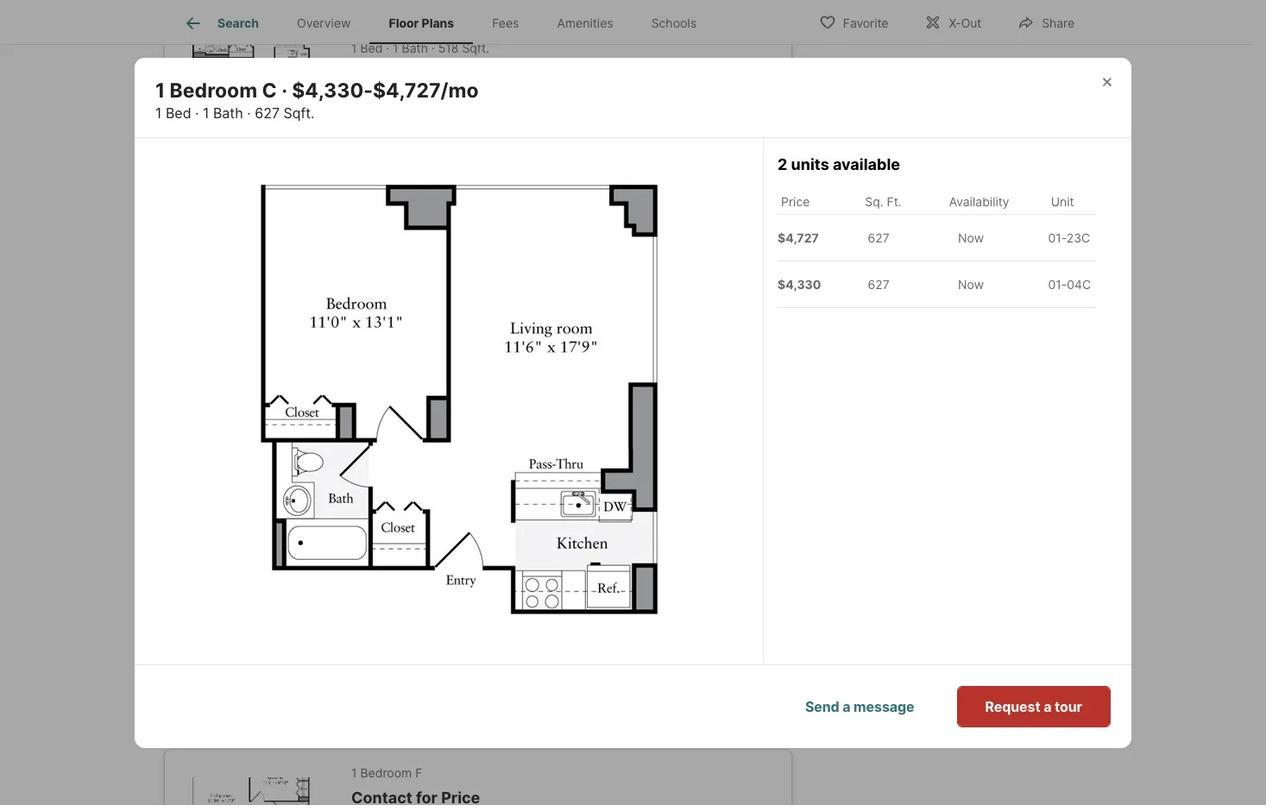 Task type: vqa. For each thing, say whether or not it's contained in the screenshot.
01-04c
yes



Task type: locate. For each thing, give the bounding box(es) containing it.
590
[[439, 662, 461, 677]]

bath left the "590"
[[402, 662, 428, 677]]

0 vertical spatial send
[[901, 205, 935, 222]]

01-23c
[[1049, 230, 1091, 245]]

$4,330- right c
[[292, 78, 373, 102]]

1 horizontal spatial a
[[938, 205, 946, 222]]

sqft. right the "590"
[[464, 662, 492, 677]]

units
[[792, 156, 830, 174], [364, 231, 395, 249]]

c
[[262, 78, 277, 102]]

price inside "1 bedroom c · $4,330-$4,727/mo" dialog
[[782, 194, 810, 209]]

1 horizontal spatial 2 units available
[[778, 156, 901, 174]]

0 vertical spatial 01-
[[1049, 230, 1067, 245]]

$4,727/mo up 1 bed · 1 bath · 627 sqft.
[[415, 168, 498, 186]]

send a message for the topmost the send a message button
[[901, 205, 1010, 222]]

0 vertical spatial for
[[416, 479, 438, 497]]

1 vertical spatial message
[[854, 698, 915, 716]]

1 bedroom c image
[[193, 157, 310, 238], [260, 185, 659, 617]]

0 horizontal spatial 2
[[351, 231, 360, 249]]

contact inside 1 bedroom d1 contact for price
[[351, 479, 413, 497]]

bedroom left c
[[170, 78, 258, 102]]

price up 706
[[441, 479, 481, 497]]

sqft.
[[462, 40, 490, 55], [284, 105, 315, 122], [464, 196, 491, 211], [462, 351, 490, 366], [464, 507, 491, 521], [464, 662, 492, 677]]

message
[[949, 205, 1010, 222], [854, 698, 915, 716]]

sqft. for 1 bed · 1 bath · 627 sqft.
[[464, 196, 491, 211]]

·
[[386, 40, 390, 55], [432, 40, 435, 55], [282, 78, 288, 102], [195, 105, 199, 122], [247, 105, 251, 122], [386, 196, 390, 211], [432, 196, 435, 211], [386, 351, 390, 366], [432, 351, 435, 366], [386, 507, 390, 521], [432, 507, 435, 521], [386, 662, 390, 677], [432, 662, 435, 677]]

available
[[351, 387, 409, 404]]

0 vertical spatial 2
[[778, 156, 788, 174]]

0 vertical spatial units
[[792, 156, 830, 174]]

bedroom for b
[[361, 300, 412, 315]]

1 vertical spatial 2
[[351, 231, 360, 249]]

bedroom inside 1 bedroom f button
[[361, 766, 412, 781]]

1 bedroom c · $4,330-$4,727/mo 1 bed · 1 bath · 627 sqft.
[[155, 78, 479, 122]]

bath inside 'button'
[[402, 662, 428, 677]]

1 bedroom c · $4,330-$4,727/mo dialog
[[93, 57, 1132, 748]]

1 vertical spatial now
[[959, 277, 985, 292]]

01-
[[1049, 230, 1067, 245], [1049, 277, 1068, 292]]

available
[[390, 76, 447, 93], [833, 156, 901, 174], [399, 231, 456, 249]]

1 horizontal spatial price
[[782, 194, 810, 209]]

0 vertical spatial send a message
[[901, 205, 1010, 222]]

0 vertical spatial price
[[782, 194, 810, 209]]

price up the $4,727
[[782, 194, 810, 209]]

contact up 1 bed · 1 bath · 706 sqft.
[[351, 479, 413, 497]]

sqft. down '1 bedroom e' image on the top left
[[284, 105, 315, 122]]

$4,727/mo
[[373, 78, 479, 102], [415, 168, 498, 186]]

send a message for the send a message button within the "1 bedroom c · $4,330-$4,727/mo" dialog
[[806, 698, 915, 716]]

bath left 706
[[402, 507, 428, 521]]

$4,727
[[778, 230, 819, 245]]

sqft. right 518 at the left of the page
[[462, 40, 490, 55]]

bath left 651
[[402, 351, 428, 366]]

bath down '1 bedroom e' image on the top left
[[213, 105, 243, 122]]

2 units available inside "1 bedroom c · $4,330-$4,727/mo" dialog
[[778, 156, 901, 174]]

1 unit available
[[351, 76, 447, 93]]

2 inside dialog
[[778, 156, 788, 174]]

available inside "1 bedroom c · $4,330-$4,727/mo" dialog
[[833, 156, 901, 174]]

fees
[[492, 16, 519, 30]]

request a tour
[[986, 698, 1083, 716]]

1 vertical spatial available
[[833, 156, 901, 174]]

1 contact from the top
[[351, 479, 413, 497]]

1 bedroom c image inside dialog
[[260, 185, 659, 617]]

contact
[[351, 479, 413, 497], [351, 542, 403, 559]]

1 bedroom b $4,397/mo
[[351, 300, 436, 341]]

bedroom inside 1 bedroom b $4,397/mo
[[361, 300, 412, 315]]

1 horizontal spatial send
[[901, 205, 935, 222]]

0 horizontal spatial units
[[364, 231, 395, 249]]

0 horizontal spatial a
[[843, 698, 851, 716]]

1 bedroom f image
[[193, 778, 310, 806]]

availability
[[429, 542, 498, 559]]

overview
[[297, 16, 351, 30]]

0 vertical spatial $4,330-
[[292, 78, 373, 102]]

send a message inside "1 bedroom c · $4,330-$4,727/mo" dialog
[[806, 698, 915, 716]]

price
[[782, 194, 810, 209], [441, 479, 481, 497]]

1 vertical spatial 01-
[[1049, 277, 1068, 292]]

bed
[[361, 40, 383, 55], [166, 105, 191, 122], [361, 196, 383, 211], [361, 351, 383, 366], [361, 507, 383, 521], [361, 662, 383, 677]]

1 vertical spatial send a message button
[[777, 686, 944, 728]]

available up sq.
[[833, 156, 901, 174]]

0 vertical spatial message
[[949, 205, 1010, 222]]

available down 1 bed · 1 bath · 627 sqft.
[[399, 231, 456, 249]]

amenities
[[557, 16, 614, 30]]

bedroom inside 1 bedroom d1 contact for price
[[361, 455, 412, 470]]

share button
[[1004, 4, 1090, 39]]

message for the send a message button within the "1 bedroom c · $4,330-$4,727/mo" dialog
[[854, 698, 915, 716]]

(347) 428-6647 button
[[841, 241, 1070, 282]]

units up the $4,727
[[792, 156, 830, 174]]

for
[[416, 479, 438, 497], [407, 542, 425, 559]]

01- down unit
[[1049, 230, 1067, 245]]

0 horizontal spatial price
[[441, 479, 481, 497]]

2 horizontal spatial a
[[1044, 698, 1052, 716]]

1
[[351, 40, 357, 55], [393, 40, 399, 55], [351, 76, 358, 93], [155, 78, 165, 102], [155, 105, 162, 122], [203, 105, 209, 122], [351, 196, 357, 211], [393, 196, 399, 211], [351, 300, 357, 315], [351, 351, 357, 366], [393, 351, 399, 366], [351, 455, 357, 470], [351, 507, 357, 521], [393, 507, 399, 521], [351, 662, 357, 677], [393, 662, 399, 677], [351, 766, 357, 781]]

for down d1
[[416, 479, 438, 497]]

2 up the $4,727
[[778, 156, 788, 174]]

floor
[[389, 16, 419, 30]]

bath
[[402, 40, 428, 55], [213, 105, 243, 122], [402, 196, 428, 211], [402, 351, 428, 366], [402, 507, 428, 521], [402, 662, 428, 677]]

send inside "1 bedroom c · $4,330-$4,727/mo" dialog
[[806, 698, 840, 716]]

2 down 1 bed · 1 bath · 627 sqft.
[[351, 231, 360, 249]]

01- down '01-23c'
[[1049, 277, 1068, 292]]

1 vertical spatial send
[[806, 698, 840, 716]]

0 horizontal spatial send
[[806, 698, 840, 716]]

bath for 1 bed · 1 bath · 518 sqft.
[[402, 40, 428, 55]]

bedroom up the $4,397/mo
[[361, 300, 412, 315]]

sq. ft.
[[866, 194, 902, 209]]

overview tab
[[278, 3, 370, 44]]

0 horizontal spatial message
[[854, 698, 915, 716]]

a for the topmost the send a message button
[[938, 205, 946, 222]]

1 bedroom f
[[351, 766, 423, 781]]

tab list
[[164, 0, 730, 44]]

message for the topmost the send a message button
[[949, 205, 1010, 222]]

units down 1 bed · 1 bath · 627 sqft.
[[364, 231, 395, 249]]

now
[[959, 230, 985, 245], [959, 277, 985, 292]]

amenities tab
[[538, 3, 633, 44]]

$4,330
[[778, 277, 822, 292]]

a
[[938, 205, 946, 222], [843, 698, 851, 716], [1044, 698, 1052, 716]]

bed inside 1 bedroom c · $4,330-$4,727/mo 1 bed · 1 bath · 627 sqft.
[[166, 105, 191, 122]]

1 vertical spatial price
[[441, 479, 481, 497]]

$4,727/mo down 1 bed · 1 bath · 518 sqft.
[[373, 78, 479, 102]]

send a message button
[[841, 193, 1070, 234], [777, 686, 944, 728]]

$4,330-
[[292, 78, 373, 102], [351, 168, 415, 186]]

1 inside button
[[351, 766, 357, 781]]

bedroom inside 1 bedroom c · $4,330-$4,727/mo 1 bed · 1 bath · 627 sqft.
[[170, 78, 258, 102]]

1 vertical spatial for
[[407, 542, 425, 559]]

bedroom for c
[[170, 78, 258, 102]]

bed inside 'button'
[[361, 662, 383, 677]]

1 bed · 1 bath · 706 sqft.
[[351, 507, 491, 521]]

23c
[[1067, 230, 1091, 245]]

x-out
[[949, 15, 982, 30]]

send
[[901, 205, 935, 222], [806, 698, 840, 716]]

sqft. inside 'button'
[[464, 662, 492, 677]]

1 vertical spatial $4,330-
[[351, 168, 415, 186]]

send a message
[[901, 205, 1010, 222], [806, 698, 915, 716]]

bedroom left f
[[361, 766, 412, 781]]

1 inside 1 bedroom b $4,397/mo
[[351, 300, 357, 315]]

contact down 1 bed · 1 bath · 706 sqft.
[[351, 542, 403, 559]]

now down 428-
[[959, 277, 985, 292]]

sqft. right 651
[[462, 351, 490, 366]]

1 inside 1 bedroom d1 contact for price
[[351, 455, 357, 470]]

627 right $4,330
[[868, 277, 890, 292]]

1 horizontal spatial message
[[949, 205, 1010, 222]]

message inside "1 bedroom c · $4,330-$4,727/mo" dialog
[[854, 698, 915, 716]]

f
[[416, 766, 423, 781]]

22
[[443, 387, 460, 404]]

2
[[778, 156, 788, 174], [351, 231, 360, 249]]

floor plans
[[389, 16, 454, 30]]

bed for 1 bed · 1 bath · 706 sqft.
[[361, 507, 383, 521]]

for down 1 bed · 1 bath · 706 sqft.
[[407, 542, 425, 559]]

$4,397/mo
[[351, 323, 436, 341]]

627
[[255, 105, 280, 122], [439, 196, 460, 211], [868, 230, 890, 245], [868, 277, 890, 292]]

$4,330- up 1 bed · 1 bath · 627 sqft.
[[351, 168, 415, 186]]

651
[[439, 351, 459, 366]]

1 01- from the top
[[1049, 230, 1067, 245]]

sqft. for 1 bed · 1 bath · 651 sqft.
[[462, 351, 490, 366]]

1 bed · 1 bath · 651 sqft.
[[351, 351, 490, 366]]

0 vertical spatial 2 units available
[[778, 156, 901, 174]]

bedroom left d1
[[361, 455, 412, 470]]

518
[[439, 40, 459, 55]]

$4,155/mo
[[351, 12, 433, 30]]

a inside button
[[1044, 698, 1052, 716]]

1 horizontal spatial units
[[792, 156, 830, 174]]

627 down c
[[255, 105, 280, 122]]

2 01- from the top
[[1049, 277, 1068, 292]]

bedroom
[[170, 78, 258, 102], [361, 300, 412, 315], [361, 455, 412, 470], [361, 766, 412, 781]]

1 vertical spatial contact
[[351, 542, 403, 559]]

0 vertical spatial contact
[[351, 479, 413, 497]]

0 vertical spatial send a message button
[[841, 193, 1070, 234]]

available down 1 bed · 1 bath · 518 sqft.
[[390, 76, 447, 93]]

out
[[962, 15, 982, 30]]

bath for 1 bed · 1 bath · 651 sqft.
[[402, 351, 428, 366]]

0 horizontal spatial 2 units available
[[351, 231, 456, 249]]

0 vertical spatial now
[[959, 230, 985, 245]]

sqft. for 1 bed · 1 bath · 590 sqft.
[[464, 662, 492, 677]]

unit
[[1052, 194, 1075, 209]]

1 vertical spatial send a message
[[806, 698, 915, 716]]

bath down $4,330-$4,727/mo
[[402, 196, 428, 211]]

2 units available down 1 bed · 1 bath · 627 sqft.
[[351, 231, 456, 249]]

2 units available
[[778, 156, 901, 174], [351, 231, 456, 249]]

1 horizontal spatial 2
[[778, 156, 788, 174]]

sqft. right 706
[[464, 507, 491, 521]]

request a tour button
[[957, 686, 1111, 728]]

2 vertical spatial available
[[399, 231, 456, 249]]

bath down floor plans
[[402, 40, 428, 55]]

01- for 04c
[[1049, 277, 1068, 292]]

sqft. down $4,330-$4,727/mo
[[464, 196, 491, 211]]

1 now from the top
[[959, 230, 985, 245]]

1 bedroom e image
[[193, 1, 310, 82]]

2 now from the top
[[959, 277, 985, 292]]

0 vertical spatial $4,727/mo
[[373, 78, 479, 102]]

now up 428-
[[959, 230, 985, 245]]

627 down sq.
[[868, 230, 890, 245]]

1 bedroom d1 contact for price
[[351, 455, 481, 497]]

a for request a tour button
[[1044, 698, 1052, 716]]

for inside 1 bedroom d1 contact for price
[[416, 479, 438, 497]]

2 units available up sq.
[[778, 156, 901, 174]]

contact for availability
[[351, 542, 498, 559]]

1 vertical spatial units
[[364, 231, 395, 249]]



Task type: describe. For each thing, give the bounding box(es) containing it.
bed for 1 bed · 1 bath · 627 sqft.
[[361, 196, 383, 211]]

428-
[[954, 253, 987, 270]]

x-
[[949, 15, 962, 30]]

send for the send a message button within the "1 bedroom c · $4,330-$4,727/mo" dialog
[[806, 698, 840, 716]]

search
[[218, 16, 259, 30]]

bed for 1 bed · 1 bath · 651 sqft.
[[361, 351, 383, 366]]

send for the topmost the send a message button
[[901, 205, 935, 222]]

x-out button
[[911, 4, 997, 39]]

units inside "1 bedroom c · $4,330-$4,727/mo" dialog
[[792, 156, 830, 174]]

a for the send a message button within the "1 bedroom c · $4,330-$4,727/mo" dialog
[[843, 698, 851, 716]]

now for 01-04c
[[959, 277, 985, 292]]

schools tab
[[633, 3, 716, 44]]

floor plans tab
[[370, 3, 473, 44]]

sqft. inside 1 bedroom c · $4,330-$4,727/mo 1 bed · 1 bath · 627 sqft.
[[284, 105, 315, 122]]

schools
[[652, 16, 697, 30]]

1 bedroom a image
[[193, 623, 310, 704]]

share
[[1043, 15, 1075, 30]]

1 bed · 1 bath · 518 sqft.
[[351, 40, 490, 55]]

(347) 428-6647 link
[[841, 241, 1070, 282]]

627 down $4,330-$4,727/mo
[[439, 196, 460, 211]]

sq.
[[866, 194, 884, 209]]

bath for 1 bed · 1 bath · 627 sqft.
[[402, 196, 428, 211]]

request
[[986, 698, 1041, 716]]

bath inside 1 bedroom c · $4,330-$4,727/mo 1 bed · 1 bath · 627 sqft.
[[213, 105, 243, 122]]

b
[[416, 300, 423, 315]]

1 vertical spatial $4,727/mo
[[415, 168, 498, 186]]

627 inside 1 bedroom c · $4,330-$4,727/mo 1 bed · 1 bath · 627 sqft.
[[255, 105, 280, 122]]

2 contact from the top
[[351, 542, 403, 559]]

search link
[[183, 13, 259, 34]]

bed for 1 bed · 1 bath · 590 sqft.
[[361, 662, 383, 677]]

1 bed · 1 bath · 590 sqft.
[[351, 662, 492, 677]]

bed for 1 bed · 1 bath · 518 sqft.
[[361, 40, 383, 55]]

ft.
[[887, 194, 902, 209]]

(347) 428-6647
[[913, 253, 1022, 270]]

$4,330-$4,727/mo
[[351, 168, 498, 186]]

1 vertical spatial 2 units available
[[351, 231, 456, 249]]

bedroom for f
[[361, 766, 412, 781]]

01- for 23c
[[1049, 230, 1067, 245]]

unit
[[362, 76, 386, 93]]

01-04c
[[1049, 277, 1092, 292]]

1 bed · 1 bath · 627 sqft.
[[351, 196, 491, 211]]

bath for 1 bed · 1 bath · 590 sqft.
[[402, 662, 428, 677]]

fees tab
[[473, 3, 538, 44]]

tab list containing search
[[164, 0, 730, 44]]

$4,330- inside 1 bedroom c · $4,330-$4,727/mo 1 bed · 1 bath · 627 sqft.
[[292, 78, 373, 102]]

6647
[[987, 253, 1022, 270]]

d1
[[416, 455, 430, 470]]

now for 01-23c
[[959, 230, 985, 245]]

04c
[[1068, 277, 1092, 292]]

send a message button inside "1 bedroom c · $4,330-$4,727/mo" dialog
[[777, 686, 944, 728]]

tour
[[1055, 698, 1083, 716]]

bath for 1 bed · 1 bath · 706 sqft.
[[402, 507, 428, 521]]

plans
[[422, 16, 454, 30]]

sqft. for 1 bed · 1 bath · 706 sqft.
[[464, 507, 491, 521]]

bedroom for d1
[[361, 455, 412, 470]]

availability
[[950, 194, 1010, 209]]

(347)
[[913, 253, 951, 270]]

1 bedroom f button
[[164, 750, 793, 806]]

1 bedroom d1 image
[[193, 467, 310, 549]]

1 bedroom b image
[[193, 312, 310, 393]]

1 bed · 1 bath · 590 sqft. button
[[164, 594, 793, 733]]

price inside 1 bedroom d1 contact for price
[[441, 479, 481, 497]]

dec
[[413, 387, 439, 404]]

favorite
[[844, 15, 889, 30]]

706
[[439, 507, 460, 521]]

favorite button
[[805, 4, 904, 39]]

available dec 22
[[351, 387, 460, 404]]

$4,727/mo inside 1 bedroom c · $4,330-$4,727/mo 1 bed · 1 bath · 627 sqft.
[[373, 78, 479, 102]]

sqft. for 1 bed · 1 bath · 518 sqft.
[[462, 40, 490, 55]]

0 vertical spatial available
[[390, 76, 447, 93]]



